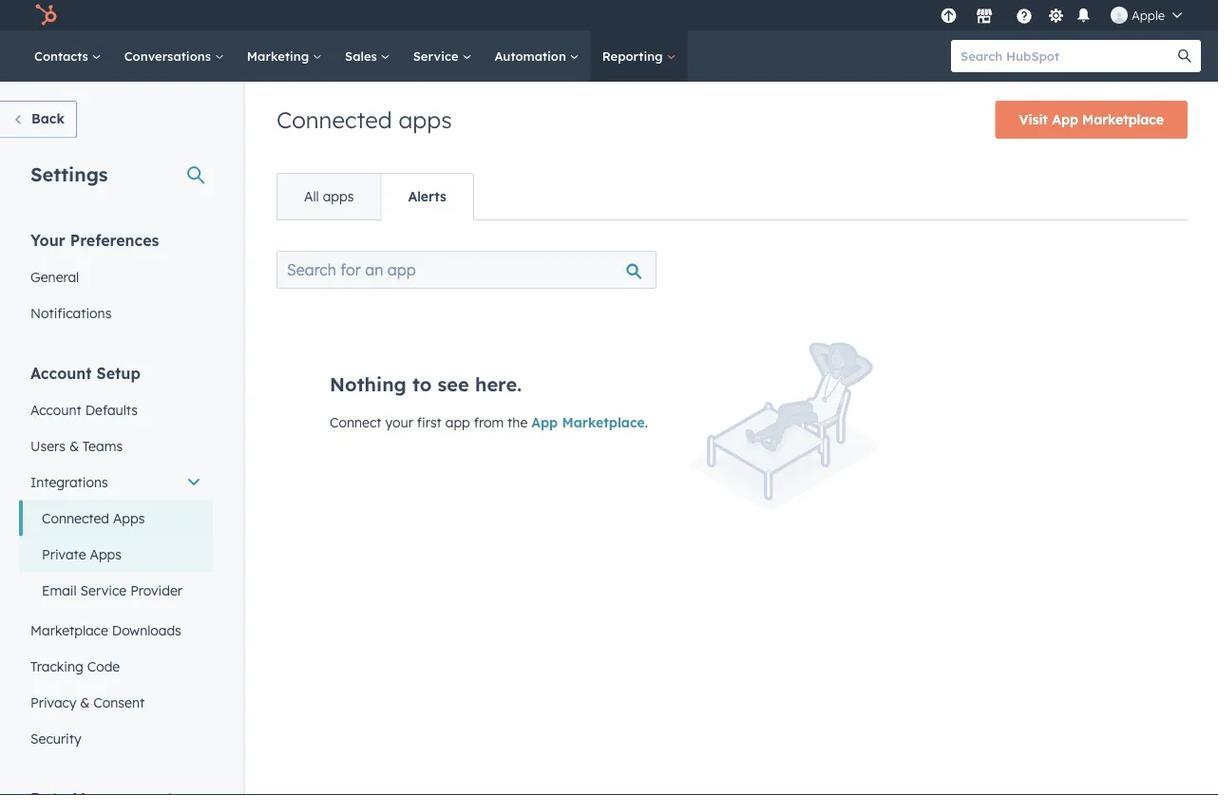 Task type: vqa. For each thing, say whether or not it's contained in the screenshot.
Downloads
yes



Task type: locate. For each thing, give the bounding box(es) containing it.
tracking
[[30, 658, 83, 675]]

marketplace up tracking code
[[30, 622, 108, 639]]

apps for private apps
[[90, 546, 122, 563]]

0 horizontal spatial service
[[80, 582, 127, 599]]

1 vertical spatial app
[[531, 414, 558, 431]]

sales link
[[334, 30, 402, 82]]

1 vertical spatial account
[[30, 402, 82, 418]]

email
[[42, 582, 77, 599]]

1 horizontal spatial apps
[[399, 106, 452, 134]]

0 vertical spatial account
[[30, 364, 92, 383]]

1 horizontal spatial service
[[413, 48, 462, 64]]

1 vertical spatial marketplace
[[562, 414, 645, 431]]

marketplace
[[1083, 111, 1164, 128], [562, 414, 645, 431], [30, 622, 108, 639]]

0 vertical spatial &
[[69, 438, 79, 454]]

marketplaces button
[[965, 0, 1005, 30]]

privacy
[[30, 694, 76, 711]]

notifications
[[30, 305, 112, 321]]

hubspot link
[[23, 4, 71, 27]]

connected apps
[[42, 510, 145, 527]]

0 horizontal spatial marketplace
[[30, 622, 108, 639]]

&
[[69, 438, 79, 454], [80, 694, 90, 711]]

consent
[[93, 694, 145, 711]]

1 vertical spatial apps
[[323, 188, 354, 205]]

1 horizontal spatial connected
[[277, 106, 392, 134]]

security
[[30, 730, 81, 747]]

service
[[413, 48, 462, 64], [80, 582, 127, 599]]

app
[[446, 414, 470, 431]]

marketplace downloads
[[30, 622, 181, 639]]

0 horizontal spatial connected
[[42, 510, 109, 527]]

apps up email service provider
[[90, 546, 122, 563]]

marketplace inside account setup element
[[30, 622, 108, 639]]

apple button
[[1100, 0, 1194, 30]]

apple lee image
[[1111, 7, 1128, 24]]

your preferences element
[[19, 230, 213, 331]]

marketing link
[[236, 30, 334, 82]]

notifications link
[[19, 295, 213, 331]]

private apps link
[[19, 537, 213, 573]]

back link
[[0, 101, 77, 138]]

& right privacy
[[80, 694, 90, 711]]

0 horizontal spatial app
[[531, 414, 558, 431]]

2 vertical spatial marketplace
[[30, 622, 108, 639]]

1 horizontal spatial app
[[1052, 111, 1079, 128]]

users & teams
[[30, 438, 123, 454]]

0 vertical spatial marketplace
[[1083, 111, 1164, 128]]

tab list
[[277, 173, 474, 221]]

nothing to see here. tab panel
[[277, 220, 1188, 579]]

1 account from the top
[[30, 364, 92, 383]]

0 vertical spatial apps
[[399, 106, 452, 134]]

apps down service link
[[399, 106, 452, 134]]

account setup
[[30, 364, 140, 383]]

hubspot image
[[34, 4, 57, 27]]

apps
[[399, 106, 452, 134], [323, 188, 354, 205]]

0 vertical spatial service
[[413, 48, 462, 64]]

1 vertical spatial service
[[80, 582, 127, 599]]

tab list containing all apps
[[277, 173, 474, 221]]

0 horizontal spatial &
[[69, 438, 79, 454]]

1 horizontal spatial marketplace
[[562, 414, 645, 431]]

connected down the sales
[[277, 106, 392, 134]]

apple menu
[[935, 0, 1196, 30]]

& right users at the left
[[69, 438, 79, 454]]

apps
[[113, 510, 145, 527], [90, 546, 122, 563]]

1 vertical spatial apps
[[90, 546, 122, 563]]

apps down integrations dropdown button
[[113, 510, 145, 527]]

nothing
[[330, 373, 407, 396]]

connected inside account setup element
[[42, 510, 109, 527]]

your
[[30, 230, 65, 250]]

app right the visit at top
[[1052, 111, 1079, 128]]

marketplace right the the at the bottom left
[[562, 414, 645, 431]]

& for privacy
[[80, 694, 90, 711]]

reporting
[[602, 48, 667, 64]]

account setup element
[[19, 363, 213, 757]]

alerts link
[[381, 174, 473, 220]]

Search HubSpot search field
[[951, 40, 1184, 72]]

marketplace down search hubspot search box
[[1083, 111, 1164, 128]]

help button
[[1008, 5, 1041, 26]]

general link
[[19, 259, 213, 295]]

apps right all
[[323, 188, 354, 205]]

1 vertical spatial &
[[80, 694, 90, 711]]

connected up private apps
[[42, 510, 109, 527]]

app right the the at the bottom left
[[531, 414, 558, 431]]

the
[[508, 414, 528, 431]]

conversations
[[124, 48, 215, 64]]

search button
[[1169, 40, 1201, 72]]

account up users at the left
[[30, 402, 82, 418]]

.
[[645, 414, 648, 431]]

service right sales link
[[413, 48, 462, 64]]

users & teams link
[[19, 428, 213, 464]]

account up account defaults
[[30, 364, 92, 383]]

email service provider
[[42, 582, 182, 599]]

connected
[[277, 106, 392, 134], [42, 510, 109, 527]]

app
[[1052, 111, 1079, 128], [531, 414, 558, 431]]

all apps link
[[278, 174, 381, 220]]

2 account from the top
[[30, 402, 82, 418]]

0 horizontal spatial apps
[[323, 188, 354, 205]]

0 vertical spatial apps
[[113, 510, 145, 527]]

first
[[417, 414, 442, 431]]

2 horizontal spatial marketplace
[[1083, 111, 1164, 128]]

service down private apps link
[[80, 582, 127, 599]]

marketplace inside the nothing to see here. tab panel
[[562, 414, 645, 431]]

provider
[[130, 582, 182, 599]]

Search for an app search field
[[277, 251, 657, 289]]

email service provider link
[[19, 573, 213, 609]]

account
[[30, 364, 92, 383], [30, 402, 82, 418]]

1 horizontal spatial &
[[80, 694, 90, 711]]

reporting link
[[591, 30, 688, 82]]

notifications button
[[1072, 5, 1096, 25]]

settings link
[[1045, 5, 1068, 25]]

your
[[385, 414, 413, 431]]

marketplaces image
[[976, 9, 993, 26]]

1 vertical spatial connected
[[42, 510, 109, 527]]

to
[[412, 373, 432, 396]]

0 vertical spatial connected
[[277, 106, 392, 134]]

all apps
[[304, 188, 354, 205]]



Task type: describe. For each thing, give the bounding box(es) containing it.
apple
[[1132, 7, 1165, 23]]

app inside the nothing to see here. tab panel
[[531, 414, 558, 431]]

search image
[[1179, 49, 1192, 63]]

connect
[[330, 414, 382, 431]]

preferences
[[70, 230, 159, 250]]

private
[[42, 546, 86, 563]]

integrations
[[30, 474, 108, 490]]

service inside service link
[[413, 48, 462, 64]]

code
[[87, 658, 120, 675]]

connect your first app from the app marketplace .
[[330, 414, 648, 431]]

help image
[[1016, 9, 1033, 26]]

connected apps
[[277, 106, 452, 134]]

visit
[[1020, 111, 1048, 128]]

tracking code
[[30, 658, 120, 675]]

service link
[[402, 30, 483, 82]]

privacy & consent link
[[19, 685, 213, 721]]

privacy & consent
[[30, 694, 145, 711]]

upgrade link
[[937, 5, 961, 25]]

visit app marketplace
[[1020, 111, 1164, 128]]

settings image
[[1048, 8, 1065, 25]]

connected for connected apps
[[42, 510, 109, 527]]

conversations link
[[113, 30, 236, 82]]

contacts link
[[23, 30, 113, 82]]

marketplace downloads link
[[19, 613, 213, 649]]

account for account defaults
[[30, 402, 82, 418]]

apps for connected apps
[[399, 106, 452, 134]]

see
[[438, 373, 469, 396]]

defaults
[[85, 402, 138, 418]]

sales
[[345, 48, 381, 64]]

& for users
[[69, 438, 79, 454]]

account defaults link
[[19, 392, 213, 428]]

from
[[474, 414, 504, 431]]

connected apps link
[[19, 500, 213, 537]]

automation link
[[483, 30, 591, 82]]

account for account setup
[[30, 364, 92, 383]]

users
[[30, 438, 66, 454]]

0 vertical spatial app
[[1052, 111, 1079, 128]]

downloads
[[112, 622, 181, 639]]

apps for connected apps
[[113, 510, 145, 527]]

account defaults
[[30, 402, 138, 418]]

general
[[30, 269, 79, 285]]

security link
[[19, 721, 213, 757]]

marketing
[[247, 48, 313, 64]]

automation
[[495, 48, 570, 64]]

teams
[[83, 438, 123, 454]]

setup
[[97, 364, 140, 383]]

here.
[[475, 373, 522, 396]]

back
[[31, 110, 65, 127]]

all
[[304, 188, 319, 205]]

connected for connected apps
[[277, 106, 392, 134]]

contacts
[[34, 48, 92, 64]]

integrations button
[[19, 464, 213, 500]]

service inside email service provider link
[[80, 582, 127, 599]]

upgrade image
[[940, 8, 958, 25]]

apps for all apps
[[323, 188, 354, 205]]

nothing to see here.
[[330, 373, 522, 396]]

notifications image
[[1075, 8, 1093, 25]]

app marketplace link
[[531, 414, 645, 431]]

your preferences
[[30, 230, 159, 250]]

private apps
[[42, 546, 122, 563]]

settings
[[30, 162, 108, 186]]

tracking code link
[[19, 649, 213, 685]]

alerts
[[408, 188, 447, 205]]

visit app marketplace link
[[996, 101, 1188, 139]]



